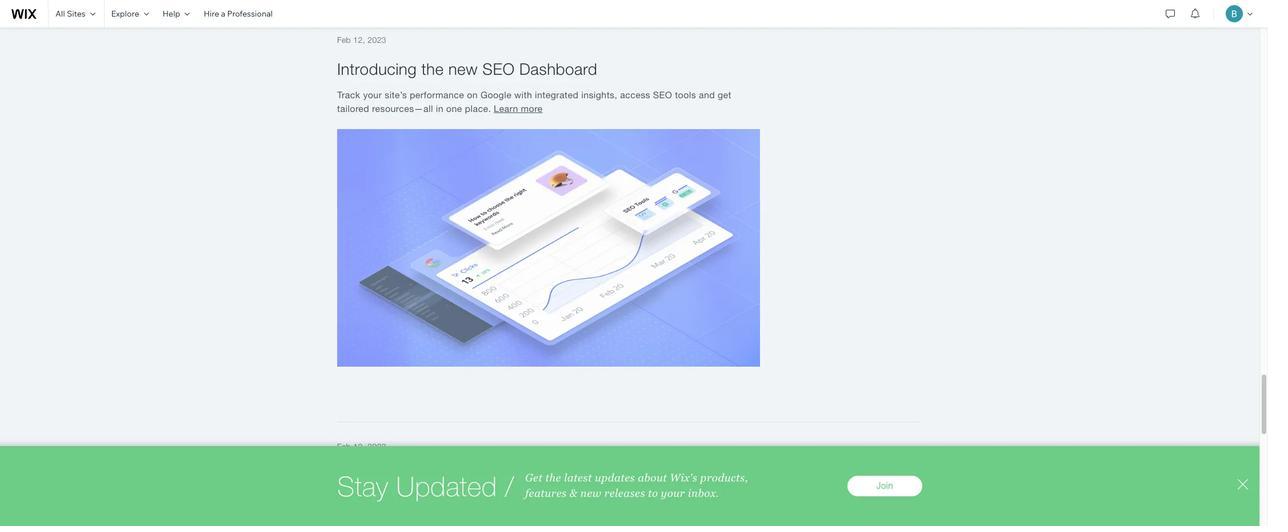Task type: vqa. For each thing, say whether or not it's contained in the screenshot.
Explore
yes



Task type: describe. For each thing, give the bounding box(es) containing it.
professional
[[227, 9, 273, 19]]

explore
[[111, 9, 139, 19]]

all
[[55, 9, 65, 19]]

hire a professional
[[204, 9, 273, 19]]

help
[[163, 9, 180, 19]]

sites
[[67, 9, 86, 19]]

a
[[221, 9, 225, 19]]



Task type: locate. For each thing, give the bounding box(es) containing it.
hire
[[204, 9, 219, 19]]

all sites
[[55, 9, 86, 19]]

help button
[[156, 0, 197, 27]]

hire a professional link
[[197, 0, 280, 27]]



